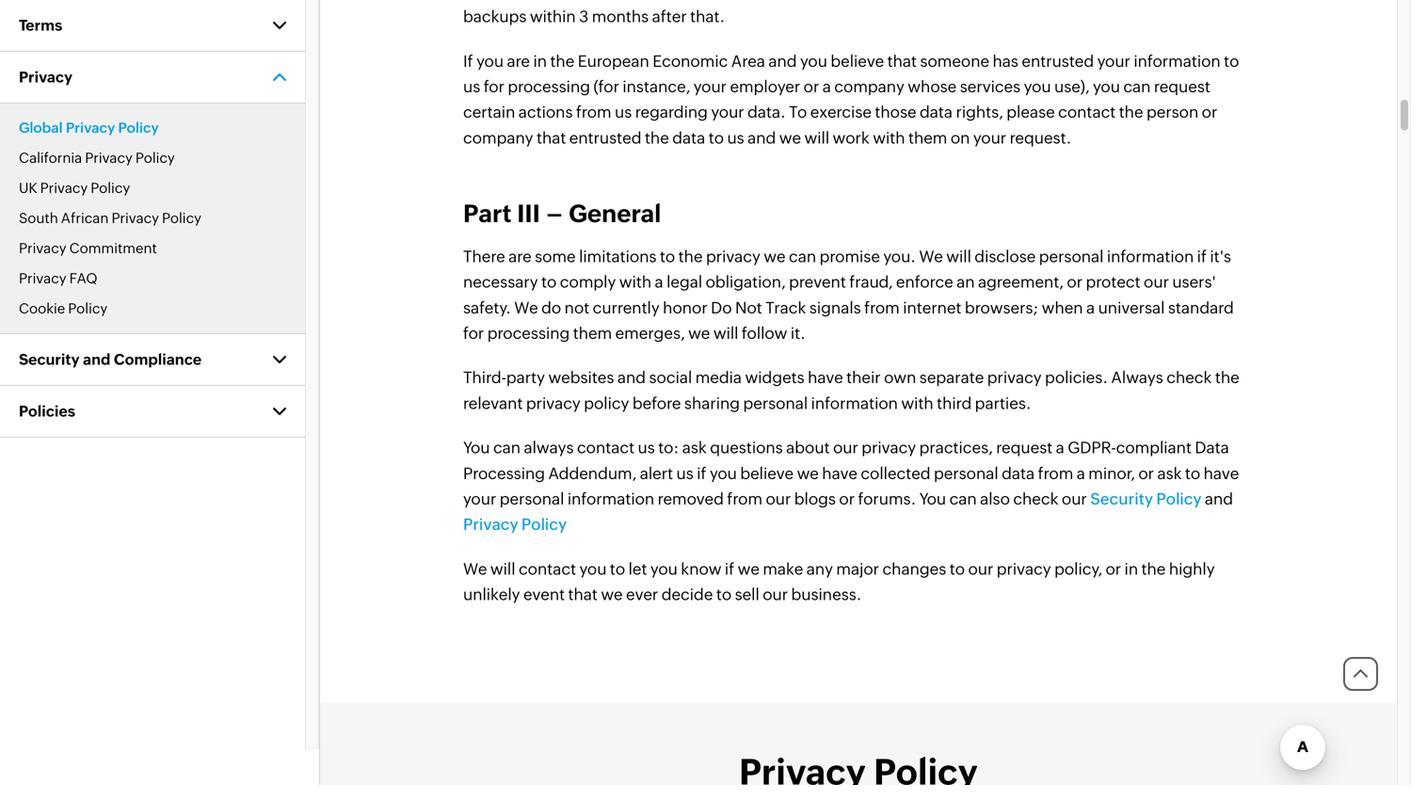 Task type: describe. For each thing, give the bounding box(es) containing it.
terms link
[[0, 0, 305, 52]]

us down (for
[[615, 103, 632, 121]]

part iii – general link
[[463, 200, 662, 228]]

from down the questions
[[727, 490, 763, 508]]

unlikely
[[463, 585, 520, 604]]

our down make
[[763, 585, 788, 604]]

personal inside the third-party websites and social media widgets have their own separate privacy policies. always check the relevant privacy policy before sharing personal information with third parties.
[[743, 394, 808, 412]]

we down honor on the top
[[689, 324, 710, 342]]

if inside we will contact you to let you know if we make any major changes to our privacy policy, or in the highly unlikely event that we ever decide to sell our business.
[[725, 560, 735, 578]]

if inside you can always contact us to: ask questions about our privacy practices, request a gdpr-compliant data processing addendum, alert us if you believe we have collected personal data from a minor, or ask to have your personal information removed from our blogs or forums. you can also check our
[[697, 464, 707, 482]]

area
[[732, 52, 766, 70]]

their
[[847, 368, 881, 387]]

and inside the third-party websites and social media widgets have their own separate privacy policies. always check the relevant privacy policy before sharing personal information with third parties.
[[618, 368, 646, 387]]

privacy up parties.
[[988, 368, 1042, 387]]

not
[[565, 298, 590, 317]]

with inside the there are some limitations to the privacy we can promise you. we will disclose personal information if it's necessary to comply with a legal obligation, prevent fraud, enforce an agreement, or protect our users' safety. we do not currently honor do not track signals from internet browsers; when a universal standard for processing them emerges, we will follow it.
[[619, 273, 652, 291]]

1 vertical spatial data
[[673, 128, 706, 147]]

and down data.
[[748, 128, 776, 147]]

data
[[1195, 438, 1230, 457]]

processing
[[463, 464, 545, 482]]

gdpr-
[[1068, 438, 1117, 457]]

follow
[[742, 324, 788, 342]]

universal
[[1099, 298, 1165, 317]]

south african privacy policy link
[[19, 210, 201, 226]]

rights,
[[956, 103, 1004, 121]]

decide
[[662, 585, 713, 604]]

privacy inside the there are some limitations to the privacy we can promise you. we will disclose personal information if it's necessary to comply with a legal obligation, prevent fraud, enforce an agreement, or protect our users' safety. we do not currently honor do not track signals from internet browsers; when a universal standard for processing them emerges, we will follow it.
[[706, 247, 761, 265]]

our down gdpr-
[[1062, 490, 1088, 508]]

to:
[[658, 438, 679, 457]]

practices,
[[920, 438, 993, 457]]

actions
[[519, 103, 573, 121]]

us down 'employer'
[[727, 128, 745, 147]]

enforce
[[896, 273, 954, 291]]

necessary
[[463, 273, 538, 291]]

disclose
[[975, 247, 1036, 265]]

certain
[[463, 103, 515, 121]]

1 horizontal spatial ask
[[1158, 464, 1182, 482]]

you.
[[884, 247, 916, 265]]

us left to:
[[638, 438, 655, 457]]

collected
[[861, 464, 931, 482]]

2 horizontal spatial that
[[888, 52, 917, 70]]

do
[[542, 298, 562, 317]]

or right person
[[1202, 103, 1218, 121]]

protect
[[1086, 273, 1141, 291]]

third-party websites and social media widgets have their own separate privacy policies. always check the relevant privacy policy before sharing personal information with third parties.
[[463, 368, 1240, 412]]

can inside if you are in the european economic area and you believe that someone has entrusted your information to us for processing (for instance, your employer or a company whose services you use), you can request certain actions from us regarding your data. to exercise those data rights, please contact the person or company that entrusted the data to us and we will work with them on your request.
[[1124, 77, 1151, 96]]

we inside we will contact you to let you know if we make any major changes to our privacy policy, or in the highly unlikely event that we ever decide to sell our business.
[[463, 560, 487, 578]]

have down data
[[1204, 464, 1240, 482]]

or up 'security policy' "link"
[[1139, 464, 1155, 482]]

processing inside the there are some limitations to the privacy we can promise you. we will disclose personal information if it's necessary to comply with a legal obligation, prevent fraud, enforce an agreement, or protect our users' safety. we do not currently honor do not track signals from internet browsers; when a universal standard for processing them emerges, we will follow it.
[[488, 324, 570, 342]]

when
[[1042, 298, 1084, 317]]

the inside we will contact you to let you know if we make any major changes to our privacy policy, or in the highly unlikely event that we ever decide to sell our business.
[[1142, 560, 1166, 578]]

the left european
[[550, 52, 575, 70]]

request.
[[1010, 128, 1072, 147]]

a right when
[[1087, 298, 1095, 317]]

iii
[[517, 200, 540, 228]]

policies
[[19, 403, 75, 420]]

personal down practices,
[[934, 464, 999, 482]]

third
[[937, 394, 972, 412]]

privacy faq
[[19, 270, 98, 287]]

someone
[[920, 52, 990, 70]]

has
[[993, 52, 1019, 70]]

if
[[463, 52, 473, 70]]

security for and
[[19, 351, 80, 368]]

security and compliance
[[19, 351, 202, 368]]

contact inside we will contact you to let you know if we make any major changes to our privacy policy, or in the highly unlikely event that we ever decide to sell our business.
[[519, 560, 576, 578]]

have up "blogs"
[[822, 464, 858, 482]]

them inside if you are in the european economic area and you believe that someone has entrusted your information to us for processing (for instance, your employer or a company whose services you use), you can request certain actions from us regarding your data. to exercise those data rights, please contact the person or company that entrusted the data to us and we will work with them on your request.
[[909, 128, 948, 147]]

social
[[649, 368, 692, 387]]

obligation,
[[706, 273, 786, 291]]

global privacy policy
[[19, 120, 159, 136]]

will inside we will contact you to let you know if we make any major changes to our privacy policy, or in the highly unlikely event that we ever decide to sell our business.
[[491, 560, 516, 578]]

privacy up cookie
[[19, 270, 66, 287]]

we will contact you to let you know if we make any major changes to our privacy policy, or in the highly unlikely event that we ever decide to sell our business.
[[463, 560, 1215, 604]]

work
[[833, 128, 870, 147]]

alert
[[640, 464, 673, 482]]

privacy up the "commitment"
[[112, 210, 159, 226]]

the left person
[[1119, 103, 1144, 121]]

data.
[[748, 103, 786, 121]]

or right "blogs"
[[839, 490, 855, 508]]

make
[[763, 560, 804, 578]]

media
[[696, 368, 742, 387]]

whose
[[908, 77, 957, 96]]

we inside if you are in the european economic area and you believe that someone has entrusted your information to us for processing (for instance, your employer or a company whose services you use), you can request certain actions from us regarding your data. to exercise those data rights, please contact the person or company that entrusted the data to us and we will work with them on your request.
[[780, 128, 801, 147]]

security for policy
[[1091, 490, 1154, 508]]

from inside if you are in the european economic area and you believe that someone has entrusted your information to us for processing (for instance, your employer or a company whose services you use), you can request certain actions from us regarding your data. to exercise those data rights, please contact the person or company that entrusted the data to us and we will work with them on your request.
[[576, 103, 612, 121]]

standard
[[1169, 298, 1234, 317]]

regarding
[[635, 103, 708, 121]]

you can always contact us to: ask questions about our privacy practices, request a gdpr-compliant data processing addendum, alert us if you believe we have collected personal data from a minor, or ask to have your personal information removed from our blogs or forums. you can also check our
[[463, 438, 1240, 508]]

business.
[[792, 585, 862, 604]]

always
[[524, 438, 574, 457]]

global privacy policy link
[[19, 120, 159, 136]]

data inside you can always contact us to: ask questions about our privacy practices, request a gdpr-compliant data processing addendum, alert us if you believe we have collected personal data from a minor, or ask to have your personal information removed from our blogs or forums. you can also check our
[[1002, 464, 1035, 482]]

prevent
[[789, 273, 846, 291]]

and down cookie policy 'link'
[[83, 351, 111, 368]]

1 horizontal spatial you
[[920, 490, 947, 508]]

1 horizontal spatial company
[[835, 77, 905, 96]]

we inside you can always contact us to: ask questions about our privacy practices, request a gdpr-compliant data processing addendum, alert us if you believe we have collected personal data from a minor, or ask to have your personal information removed from our blogs or forums. you can also check our
[[797, 464, 819, 482]]

uk
[[19, 180, 37, 196]]

fraud,
[[850, 273, 893, 291]]

websites
[[549, 368, 614, 387]]

contact inside you can always contact us to: ask questions about our privacy practices, request a gdpr-compliant data processing addendum, alert us if you believe we have collected personal data from a minor, or ask to have your personal information removed from our blogs or forums. you can also check our
[[577, 438, 635, 457]]

a left "legal"
[[655, 273, 664, 291]]

0 vertical spatial data
[[920, 103, 953, 121]]

minor,
[[1089, 464, 1136, 482]]

0 horizontal spatial ask
[[683, 438, 707, 457]]

legal
[[667, 273, 703, 291]]

security policy and privacy policy
[[463, 490, 1234, 534]]

we left ever
[[601, 585, 623, 604]]

let
[[629, 560, 647, 578]]

0 horizontal spatial company
[[463, 128, 534, 147]]

instance,
[[623, 77, 691, 96]]

processing inside if you are in the european economic area and you believe that someone has entrusted your information to us for processing (for instance, your employer or a company whose services you use), you can request certain actions from us regarding your data. to exercise those data rights, please contact the person or company that entrusted the data to us and we will work with them on your request.
[[508, 77, 590, 96]]

will inside if you are in the european economic area and you believe that someone has entrusted your information to us for processing (for instance, your employer or a company whose services you use), you can request certain actions from us regarding your data. to exercise those data rights, please contact the person or company that entrusted the data to us and we will work with them on your request.
[[805, 128, 830, 147]]

security policy link
[[1091, 490, 1205, 508]]

part iii – general
[[463, 200, 662, 228]]

a down gdpr-
[[1077, 464, 1086, 482]]

privacy inside security policy and privacy policy
[[463, 515, 519, 534]]

uk privacy policy link
[[19, 180, 130, 196]]

do
[[711, 298, 732, 317]]

privacy down global privacy policy link
[[85, 150, 133, 166]]

privacy link
[[0, 52, 305, 104]]

highly
[[1169, 560, 1215, 578]]

the down the regarding on the top of the page
[[645, 128, 669, 147]]

not
[[736, 298, 763, 317]]

us up removed
[[677, 464, 694, 482]]

a left gdpr-
[[1056, 438, 1065, 457]]

have inside the third-party websites and social media widgets have their own separate privacy policies. always check the relevant privacy policy before sharing personal information with third parties.
[[808, 368, 844, 387]]

you right if
[[477, 52, 504, 70]]

major
[[837, 560, 880, 578]]

those
[[875, 103, 917, 121]]

privacy down south
[[19, 240, 66, 257]]



Task type: locate. For each thing, give the bounding box(es) containing it.
some
[[535, 247, 576, 265]]

them inside the there are some limitations to the privacy we can promise you. we will disclose personal information if it's necessary to comply with a legal obligation, prevent fraud, enforce an agreement, or protect our users' safety. we do not currently honor do not track signals from internet browsers; when a universal standard for processing them emerges, we will follow it.
[[573, 324, 612, 342]]

can up processing
[[493, 438, 521, 457]]

0 horizontal spatial security
[[19, 351, 80, 368]]

always
[[1112, 368, 1164, 387]]

you down collected
[[920, 490, 947, 508]]

believe down the questions
[[741, 464, 794, 482]]

widgets
[[745, 368, 805, 387]]

or inside the there are some limitations to the privacy we can promise you. we will disclose personal information if it's necessary to comply with a legal obligation, prevent fraud, enforce an agreement, or protect our users' safety. we do not currently honor do not track signals from internet browsers; when a universal standard for processing them emerges, we will follow it.
[[1067, 273, 1083, 291]]

privacy policy link
[[463, 515, 567, 534]]

2 vertical spatial that
[[568, 585, 598, 604]]

security and compliance link
[[0, 334, 305, 386]]

employer
[[730, 77, 801, 96]]

are up necessary
[[509, 247, 532, 265]]

0 horizontal spatial request
[[997, 438, 1053, 457]]

agreement,
[[979, 273, 1064, 291]]

privacy commitment link
[[19, 240, 157, 257]]

2 horizontal spatial if
[[1198, 247, 1207, 265]]

1 vertical spatial contact
[[577, 438, 635, 457]]

exercise
[[811, 103, 872, 121]]

security inside security policy and privacy policy
[[1091, 490, 1154, 508]]

to
[[1224, 52, 1240, 70], [709, 128, 724, 147], [660, 247, 675, 265], [542, 273, 557, 291], [1186, 464, 1201, 482], [610, 560, 626, 578], [950, 560, 965, 578], [717, 585, 732, 604]]

for up certain
[[484, 77, 505, 96]]

questions
[[710, 438, 783, 457]]

1 vertical spatial are
[[509, 247, 532, 265]]

0 vertical spatial in
[[533, 52, 547, 70]]

person
[[1147, 103, 1199, 121]]

know
[[681, 560, 722, 578]]

track
[[766, 298, 807, 317]]

0 horizontal spatial them
[[573, 324, 612, 342]]

our left "blogs"
[[766, 490, 791, 508]]

to inside you can always contact us to: ask questions about our privacy practices, request a gdpr-compliant data processing addendum, alert us if you believe we have collected personal data from a minor, or ask to have your personal information removed from our blogs or forums. you can also check our
[[1186, 464, 1201, 482]]

can left the also at right bottom
[[950, 490, 977, 508]]

1 vertical spatial in
[[1125, 560, 1139, 578]]

we down to
[[780, 128, 801, 147]]

privacy up obligation,
[[706, 247, 761, 265]]

0 horizontal spatial data
[[673, 128, 706, 147]]

1 horizontal spatial security
[[1091, 490, 1154, 508]]

2 horizontal spatial data
[[1002, 464, 1035, 482]]

1 vertical spatial if
[[697, 464, 707, 482]]

2 vertical spatial if
[[725, 560, 735, 578]]

privacy commitment
[[19, 240, 157, 257]]

from
[[576, 103, 612, 121], [865, 298, 900, 317], [1038, 464, 1074, 482], [727, 490, 763, 508]]

california privacy policy
[[19, 150, 175, 166]]

are inside if you are in the european economic area and you believe that someone has entrusted your information to us for processing (for instance, your employer or a company whose services you use), you can request certain actions from us regarding your data. to exercise those data rights, please contact the person or company that entrusted the data to us and we will work with them on your request.
[[507, 52, 530, 70]]

0 vertical spatial them
[[909, 128, 948, 147]]

security inside security and compliance link
[[19, 351, 80, 368]]

personal
[[1039, 247, 1104, 265], [743, 394, 808, 412], [934, 464, 999, 482], [500, 490, 564, 508]]

you up to
[[800, 52, 828, 70]]

you left let
[[580, 560, 607, 578]]

1 horizontal spatial we
[[514, 298, 538, 317]]

1 horizontal spatial request
[[1154, 77, 1211, 96]]

will up unlikely
[[491, 560, 516, 578]]

a inside if you are in the european economic area and you believe that someone has entrusted your information to us for processing (for instance, your employer or a company whose services you use), you can request certain actions from us regarding your data. to exercise those data rights, please contact the person or company that entrusted the data to us and we will work with them on your request.
[[823, 77, 831, 96]]

personal down widgets
[[743, 394, 808, 412]]

check inside you can always contact us to: ask questions about our privacy practices, request a gdpr-compliant data processing addendum, alert us if you believe we have collected personal data from a minor, or ask to have your personal information removed from our blogs or forums. you can also check our
[[1014, 490, 1059, 508]]

in up actions
[[533, 52, 547, 70]]

0 horizontal spatial that
[[537, 128, 566, 147]]

and up before
[[618, 368, 646, 387]]

0 horizontal spatial check
[[1014, 490, 1059, 508]]

1 vertical spatial with
[[619, 273, 652, 291]]

information inside you can always contact us to: ask questions about our privacy practices, request a gdpr-compliant data processing addendum, alert us if you believe we have collected personal data from a minor, or ask to have your personal information removed from our blogs or forums. you can also check our
[[568, 490, 655, 508]]

event
[[524, 585, 565, 604]]

we up obligation,
[[764, 247, 786, 265]]

your inside you can always contact us to: ask questions about our privacy practices, request a gdpr-compliant data processing addendum, alert us if you believe we have collected personal data from a minor, or ask to have your personal information removed from our blogs or forums. you can also check our
[[463, 490, 497, 508]]

1 vertical spatial that
[[537, 128, 566, 147]]

2 vertical spatial with
[[902, 394, 934, 412]]

believe inside you can always contact us to: ask questions about our privacy practices, request a gdpr-compliant data processing addendum, alert us if you believe we have collected personal data from a minor, or ask to have your personal information removed from our blogs or forums. you can also check our
[[741, 464, 794, 482]]

1 vertical spatial believe
[[741, 464, 794, 482]]

1 vertical spatial entrusted
[[570, 128, 642, 147]]

1 horizontal spatial entrusted
[[1022, 52, 1094, 70]]

also
[[980, 490, 1010, 508]]

information up person
[[1134, 52, 1221, 70]]

privacy up the california privacy policy 'link'
[[66, 120, 115, 136]]

or up to
[[804, 77, 820, 96]]

privacy up collected
[[862, 438, 917, 457]]

own
[[884, 368, 917, 387]]

with up currently
[[619, 273, 652, 291]]

1 horizontal spatial if
[[725, 560, 735, 578]]

are right if
[[507, 52, 530, 70]]

economic
[[653, 52, 728, 70]]

we up sell on the right of page
[[738, 560, 760, 578]]

honor
[[663, 298, 708, 317]]

information down their
[[811, 394, 898, 412]]

0 vertical spatial company
[[835, 77, 905, 96]]

company up 'those'
[[835, 77, 905, 96]]

parties.
[[975, 394, 1032, 412]]

1 horizontal spatial believe
[[831, 52, 884, 70]]

privacy down california
[[40, 180, 88, 196]]

the inside the third-party websites and social media widgets have their own separate privacy policies. always check the relevant privacy policy before sharing personal information with third parties.
[[1216, 368, 1240, 387]]

processing up actions
[[508, 77, 590, 96]]

0 vertical spatial you
[[463, 438, 490, 457]]

1 vertical spatial we
[[514, 298, 538, 317]]

comply
[[560, 273, 616, 291]]

limitations
[[579, 247, 657, 265]]

policy
[[584, 394, 629, 412]]

them
[[909, 128, 948, 147], [573, 324, 612, 342]]

with down 'those'
[[873, 128, 906, 147]]

for down safety.
[[463, 324, 484, 342]]

you right use), at the right top
[[1093, 77, 1121, 96]]

0 vertical spatial ask
[[683, 438, 707, 457]]

users'
[[1173, 273, 1217, 291]]

can up person
[[1124, 77, 1151, 96]]

2 horizontal spatial we
[[919, 247, 943, 265]]

any
[[807, 560, 833, 578]]

1 vertical spatial ask
[[1158, 464, 1182, 482]]

0 vertical spatial processing
[[508, 77, 590, 96]]

that down actions
[[537, 128, 566, 147]]

our inside the there are some limitations to the privacy we can promise you. we will disclose personal information if it's necessary to comply with a legal obligation, prevent fraud, enforce an agreement, or protect our users' safety. we do not currently honor do not track signals from internet browsers; when a universal standard for processing them emerges, we will follow it.
[[1144, 273, 1170, 291]]

are inside the there are some limitations to the privacy we can promise you. we will disclose personal information if it's necessary to comply with a legal obligation, prevent fraud, enforce an agreement, or protect our users' safety. we do not currently honor do not track signals from internet browsers; when a universal standard for processing them emerges, we will follow it.
[[509, 247, 532, 265]]

privacy up global
[[19, 68, 73, 86]]

0 horizontal spatial entrusted
[[570, 128, 642, 147]]

privacy down processing
[[463, 515, 519, 534]]

cookie policy
[[19, 300, 108, 317]]

in inside we will contact you to let you know if we make any major changes to our privacy policy, or in the highly unlikely event that we ever decide to sell our business.
[[1125, 560, 1139, 578]]

or up when
[[1067, 273, 1083, 291]]

about
[[787, 438, 830, 457]]

2 vertical spatial we
[[463, 560, 487, 578]]

relevant
[[463, 394, 523, 412]]

with
[[873, 128, 906, 147], [619, 273, 652, 291], [902, 394, 934, 412]]

from inside the there are some limitations to the privacy we can promise you. we will disclose personal information if it's necessary to comply with a legal obligation, prevent fraud, enforce an agreement, or protect our users' safety. we do not currently honor do not track signals from internet browsers; when a universal standard for processing them emerges, we will follow it.
[[865, 298, 900, 317]]

check inside the third-party websites and social media widgets have their own separate privacy policies. always check the relevant privacy policy before sharing personal information with third parties.
[[1167, 368, 1212, 387]]

1 vertical spatial you
[[920, 490, 947, 508]]

policy,
[[1055, 560, 1103, 578]]

ask right to:
[[683, 438, 707, 457]]

safety.
[[463, 298, 511, 317]]

security down minor,
[[1091, 490, 1154, 508]]

1 vertical spatial security
[[1091, 490, 1154, 508]]

you inside you can always contact us to: ask questions about our privacy practices, request a gdpr-compliant data processing addendum, alert us if you believe we have collected personal data from a minor, or ask to have your personal information removed from our blogs or forums. you can also check our
[[710, 464, 737, 482]]

uk privacy policy
[[19, 180, 130, 196]]

european
[[578, 52, 650, 70]]

privacy left policy, at bottom
[[997, 560, 1052, 578]]

personal inside the there are some limitations to the privacy we can promise you. we will disclose personal information if it's necessary to comply with a legal obligation, prevent fraud, enforce an agreement, or protect our users' safety. we do not currently honor do not track signals from internet browsers; when a universal standard for processing them emerges, we will follow it.
[[1039, 247, 1104, 265]]

1 vertical spatial processing
[[488, 324, 570, 342]]

ask down the compliant
[[1158, 464, 1182, 482]]

or right policy, at bottom
[[1106, 560, 1122, 578]]

0 vertical spatial entrusted
[[1022, 52, 1094, 70]]

1 horizontal spatial that
[[568, 585, 598, 604]]

entrusted down (for
[[570, 128, 642, 147]]

sharing
[[685, 394, 740, 412]]

check right the also at right bottom
[[1014, 490, 1059, 508]]

with inside the third-party websites and social media widgets have their own separate privacy policies. always check the relevant privacy policy before sharing personal information with third parties.
[[902, 394, 934, 412]]

changes
[[883, 560, 947, 578]]

0 horizontal spatial you
[[463, 438, 490, 457]]

1 vertical spatial request
[[997, 438, 1053, 457]]

0 horizontal spatial believe
[[741, 464, 794, 482]]

that up whose
[[888, 52, 917, 70]]

information inside if you are in the european economic area and you believe that someone has entrusted your information to us for processing (for instance, your employer or a company whose services you use), you can request certain actions from us regarding your data. to exercise those data rights, please contact the person or company that entrusted the data to us and we will work with them on your request.
[[1134, 52, 1221, 70]]

0 vertical spatial for
[[484, 77, 505, 96]]

south african privacy policy
[[19, 210, 201, 226]]

the left highly
[[1142, 560, 1166, 578]]

you up please on the top right of page
[[1024, 77, 1052, 96]]

in
[[533, 52, 547, 70], [1125, 560, 1139, 578]]

2 vertical spatial contact
[[519, 560, 576, 578]]

1 horizontal spatial data
[[920, 103, 953, 121]]

request up person
[[1154, 77, 1211, 96]]

believe inside if you are in the european economic area and you believe that someone has entrusted your information to us for processing (for instance, your employer or a company whose services you use), you can request certain actions from us regarding your data. to exercise those data rights, please contact the person or company that entrusted the data to us and we will work with them on your request.
[[831, 52, 884, 70]]

1 horizontal spatial check
[[1167, 368, 1212, 387]]

information up protect
[[1107, 247, 1194, 265]]

can up prevent
[[789, 247, 817, 265]]

we
[[919, 247, 943, 265], [514, 298, 538, 317], [463, 560, 487, 578]]

if up removed
[[697, 464, 707, 482]]

request down parties.
[[997, 438, 1053, 457]]

it.
[[791, 324, 806, 342]]

please
[[1007, 103, 1055, 121]]

check right always on the right top of page
[[1167, 368, 1212, 387]]

that inside we will contact you to let you know if we make any major changes to our privacy policy, or in the highly unlikely event that we ever decide to sell our business.
[[568, 585, 598, 604]]

0 vertical spatial that
[[888, 52, 917, 70]]

contact inside if you are in the european economic area and you believe that someone has entrusted your information to us for processing (for instance, your employer or a company whose services you use), you can request certain actions from us regarding your data. to exercise those data rights, please contact the person or company that entrusted the data to us and we will work with them on your request.
[[1059, 103, 1116, 121]]

removed
[[658, 490, 724, 508]]

personal up privacy policy link on the left bottom of the page
[[500, 490, 564, 508]]

a
[[823, 77, 831, 96], [655, 273, 664, 291], [1087, 298, 1095, 317], [1056, 438, 1065, 457], [1077, 464, 1086, 482]]

0 horizontal spatial if
[[697, 464, 707, 482]]

policies link
[[0, 386, 305, 438]]

1 vertical spatial check
[[1014, 490, 1059, 508]]

ask
[[683, 438, 707, 457], [1158, 464, 1182, 482]]

0 vertical spatial contact
[[1059, 103, 1116, 121]]

request inside if you are in the european economic area and you believe that someone has entrusted your information to us for processing (for instance, your employer or a company whose services you use), you can request certain actions from us regarding your data. to exercise those data rights, please contact the person or company that entrusted the data to us and we will work with them on your request.
[[1154, 77, 1211, 96]]

will up the an
[[947, 247, 972, 265]]

before
[[633, 394, 681, 412]]

for inside the there are some limitations to the privacy we can promise you. we will disclose personal information if it's necessary to comply with a legal obligation, prevent fraud, enforce an agreement, or protect our users' safety. we do not currently honor do not track signals from internet browsers; when a universal standard for processing them emerges, we will follow it.
[[463, 324, 484, 342]]

0 horizontal spatial we
[[463, 560, 487, 578]]

we left the do
[[514, 298, 538, 317]]

if right know
[[725, 560, 735, 578]]

0 vertical spatial are
[[507, 52, 530, 70]]

1 vertical spatial company
[[463, 128, 534, 147]]

0 vertical spatial check
[[1167, 368, 1212, 387]]

processing
[[508, 77, 590, 96], [488, 324, 570, 342]]

0 vertical spatial if
[[1198, 247, 1207, 265]]

privacy down party
[[526, 394, 581, 412]]

believe up exercise
[[831, 52, 884, 70]]

you down the questions
[[710, 464, 737, 482]]

information down 'addendum,'
[[568, 490, 655, 508]]

with down own
[[902, 394, 934, 412]]

2 vertical spatial data
[[1002, 464, 1035, 482]]

promise
[[820, 247, 880, 265]]

from down gdpr-
[[1038, 464, 1074, 482]]

1 horizontal spatial in
[[1125, 560, 1139, 578]]

if inside the there are some limitations to the privacy we can promise you. we will disclose personal information if it's necessary to comply with a legal obligation, prevent fraud, enforce an agreement, or protect our users' safety. we do not currently honor do not track signals from internet browsers; when a universal standard for processing them emerges, we will follow it.
[[1198, 247, 1207, 265]]

0 horizontal spatial in
[[533, 52, 547, 70]]

third-
[[463, 368, 507, 387]]

from down fraud,
[[865, 298, 900, 317]]

–
[[546, 200, 564, 228]]

entrusted up use), at the right top
[[1022, 52, 1094, 70]]

will down do
[[714, 324, 739, 342]]

contact down use), at the right top
[[1059, 103, 1116, 121]]

sell
[[735, 585, 760, 604]]

policy
[[118, 120, 159, 136], [135, 150, 175, 166], [91, 180, 130, 196], [162, 210, 201, 226], [68, 300, 108, 317], [1157, 490, 1202, 508], [522, 515, 567, 534]]

request inside you can always contact us to: ask questions about our privacy practices, request a gdpr-compliant data processing addendum, alert us if you believe we have collected personal data from a minor, or ask to have your personal information removed from our blogs or forums. you can also check our
[[997, 438, 1053, 457]]

ever
[[626, 585, 659, 604]]

terms
[[19, 16, 63, 34]]

compliance
[[114, 351, 202, 368]]

you right let
[[651, 560, 678, 578]]

in inside if you are in the european economic area and you believe that someone has entrusted your information to us for processing (for instance, your employer or a company whose services you use), you can request certain actions from us regarding your data. to exercise those data rights, please contact the person or company that entrusted the data to us and we will work with them on your request.
[[533, 52, 547, 70]]

global
[[19, 120, 63, 136]]

currently
[[593, 298, 660, 317]]

1 vertical spatial them
[[573, 324, 612, 342]]

0 vertical spatial security
[[19, 351, 80, 368]]

and down data
[[1205, 490, 1234, 508]]

and up 'employer'
[[769, 52, 797, 70]]

them down not
[[573, 324, 612, 342]]

processing down the do
[[488, 324, 570, 342]]

data
[[920, 103, 953, 121], [673, 128, 706, 147], [1002, 464, 1035, 482]]

1 horizontal spatial them
[[909, 128, 948, 147]]

request
[[1154, 77, 1211, 96], [997, 438, 1053, 457]]

use),
[[1055, 77, 1090, 96]]

the up "legal"
[[679, 247, 703, 265]]

data up the also at right bottom
[[1002, 464, 1035, 482]]

if left it's
[[1198, 247, 1207, 265]]

for inside if you are in the european economic area and you believe that someone has entrusted your information to us for processing (for instance, your employer or a company whose services you use), you can request certain actions from us regarding your data. to exercise those data rights, please contact the person or company that entrusted the data to us and we will work with them on your request.
[[484, 77, 505, 96]]

our right changes
[[969, 560, 994, 578]]

contact
[[1059, 103, 1116, 121], [577, 438, 635, 457], [519, 560, 576, 578]]

that
[[888, 52, 917, 70], [537, 128, 566, 147], [568, 585, 598, 604]]

information
[[1134, 52, 1221, 70], [1107, 247, 1194, 265], [811, 394, 898, 412], [568, 490, 655, 508]]

the inside the there are some limitations to the privacy we can promise you. we will disclose personal information if it's necessary to comply with a legal obligation, prevent fraud, enforce an agreement, or protect our users' safety. we do not currently honor do not track signals from internet browsers; when a universal standard for processing them emerges, we will follow it.
[[679, 247, 703, 265]]

our up universal
[[1144, 273, 1170, 291]]

privacy inside we will contact you to let you know if we make any major changes to our privacy policy, or in the highly unlikely event that we ever decide to sell our business.
[[997, 560, 1052, 578]]

0 vertical spatial with
[[873, 128, 906, 147]]

0 vertical spatial we
[[919, 247, 943, 265]]

our right about
[[833, 438, 859, 457]]

us down if
[[463, 77, 481, 96]]

0 vertical spatial believe
[[831, 52, 884, 70]]

we up enforce
[[919, 247, 943, 265]]

privacy inside you can always contact us to: ask questions about our privacy practices, request a gdpr-compliant data processing addendum, alert us if you believe we have collected personal data from a minor, or ask to have your personal information removed from our blogs or forums. you can also check our
[[862, 438, 917, 457]]

part
[[463, 200, 512, 228]]

cookie
[[19, 300, 65, 317]]

can inside the there are some limitations to the privacy we can promise you. we will disclose personal information if it's necessary to comply with a legal obligation, prevent fraud, enforce an agreement, or protect our users' safety. we do not currently honor do not track signals from internet browsers; when a universal standard for processing them emerges, we will follow it.
[[789, 247, 817, 265]]

african
[[61, 210, 109, 226]]

we down about
[[797, 464, 819, 482]]

commitment
[[69, 240, 157, 257]]

in right policy, at bottom
[[1125, 560, 1139, 578]]

1 vertical spatial for
[[463, 324, 484, 342]]

personal up protect
[[1039, 247, 1104, 265]]

from down (for
[[576, 103, 612, 121]]

with inside if you are in the european economic area and you believe that someone has entrusted your information to us for processing (for instance, your employer or a company whose services you use), you can request certain actions from us regarding your data. to exercise those data rights, please contact the person or company that entrusted the data to us and we will work with them on your request.
[[873, 128, 906, 147]]

or inside we will contact you to let you know if we make any major changes to our privacy policy, or in the highly unlikely event that we ever decide to sell our business.
[[1106, 560, 1122, 578]]

and inside security policy and privacy policy
[[1205, 490, 1234, 508]]

information inside the there are some limitations to the privacy we can promise you. we will disclose personal information if it's necessary to comply with a legal obligation, prevent fraud, enforce an agreement, or protect our users' safety. we do not currently honor do not track signals from internet browsers; when a universal standard for processing them emerges, we will follow it.
[[1107, 247, 1194, 265]]

company down certain
[[463, 128, 534, 147]]

data down the regarding on the top of the page
[[673, 128, 706, 147]]

information inside the third-party websites and social media widgets have their own separate privacy policies. always check the relevant privacy policy before sharing personal information with third parties.
[[811, 394, 898, 412]]

forums.
[[858, 490, 916, 508]]

south
[[19, 210, 58, 226]]

0 vertical spatial request
[[1154, 77, 1211, 96]]



Task type: vqa. For each thing, say whether or not it's contained in the screenshot.
Customers
no



